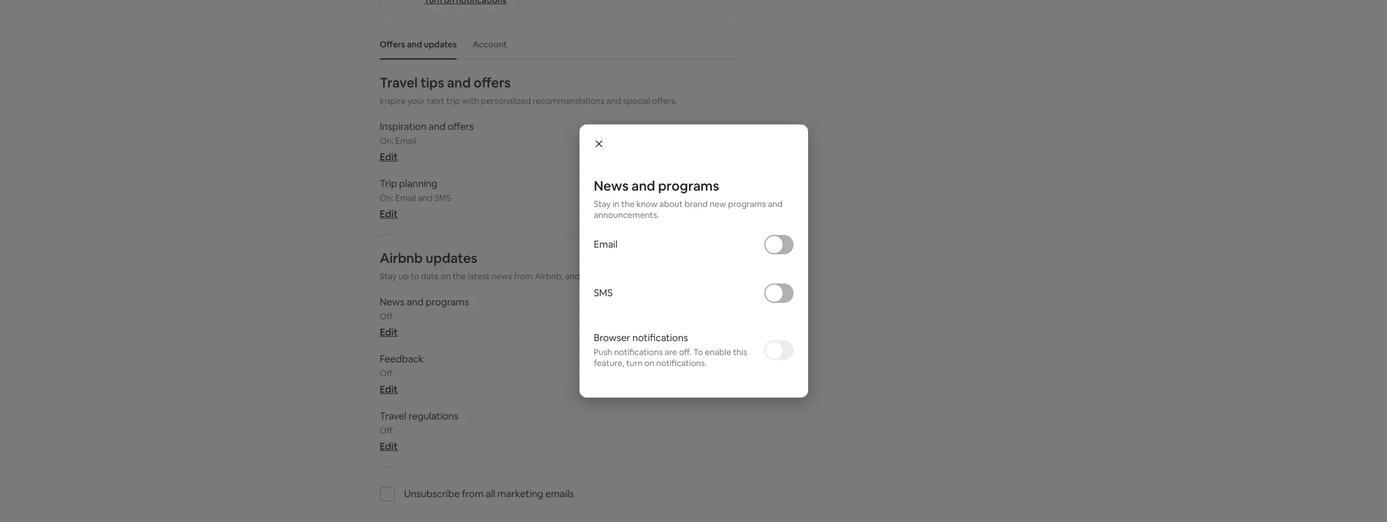 Task type: describe. For each thing, give the bounding box(es) containing it.
planning
[[399, 178, 437, 190]]

new
[[710, 199, 726, 210]]

travel tips and offers inspire your next trip with personalized recommendations and special offers.
[[380, 74, 677, 106]]

news
[[492, 271, 512, 282]]

offers and updates
[[380, 39, 457, 50]]

on inside the 'browser notifications push notifications are off. to enable this feature, turn on notifications.'
[[644, 358, 654, 369]]

us
[[594, 271, 603, 282]]

turn
[[626, 358, 643, 369]]

account button
[[467, 33, 513, 56]]

unsubscribe from all marketing emails
[[404, 488, 574, 501]]

personalized
[[481, 96, 531, 106]]

and inside button
[[407, 39, 422, 50]]

edit inside 'inspiration and offers on: email edit'
[[380, 151, 398, 164]]

0 vertical spatial notifications
[[632, 332, 688, 345]]

we
[[646, 271, 658, 282]]

edit button for email
[[380, 151, 398, 164]]

and inside the trip planning on: email and sms edit
[[418, 193, 433, 204]]

the inside airbnb updates stay up to date on the latest news from airbnb, and let us know how we can improve.
[[453, 271, 466, 282]]

airbnb,
[[535, 271, 563, 282]]

offers and updates button
[[374, 33, 463, 56]]

and inside airbnb updates stay up to date on the latest news from airbnb, and let us know how we can improve.
[[565, 271, 580, 282]]

edit inside feedback off edit
[[380, 384, 398, 397]]

emails
[[545, 488, 574, 501]]

1 vertical spatial programs
[[728, 199, 766, 210]]

offers inside 'inspiration and offers on: email edit'
[[448, 120, 474, 133]]

push
[[594, 347, 612, 358]]

news for in
[[594, 178, 629, 195]]

with
[[462, 96, 479, 106]]

stay inside news and programs stay in the know about brand new programs and announcements.
[[594, 199, 611, 210]]

travel for tips
[[380, 74, 418, 91]]

from inside airbnb updates stay up to date on the latest news from airbnb, and let us know how we can improve.
[[514, 271, 533, 282]]

improve.
[[675, 271, 710, 282]]

feature,
[[594, 358, 624, 369]]

how
[[628, 271, 644, 282]]

off inside travel regulations off edit
[[380, 426, 393, 437]]

up
[[399, 271, 409, 282]]

off.
[[679, 347, 692, 358]]

about
[[659, 199, 683, 210]]

offers
[[380, 39, 405, 50]]

sms inside news and programs dialog
[[594, 287, 613, 300]]

edit inside travel regulations off edit
[[380, 441, 398, 454]]

all
[[486, 488, 495, 501]]

offers.
[[652, 96, 677, 106]]

latest
[[468, 271, 490, 282]]

5 edit button from the top
[[380, 441, 398, 454]]

0 horizontal spatial from
[[462, 488, 484, 501]]

feedback off edit
[[380, 353, 424, 397]]

to
[[693, 347, 703, 358]]

email inside news and programs dialog
[[594, 238, 618, 251]]

edit button for edit
[[380, 327, 398, 339]]

news for edit
[[380, 296, 405, 309]]

browser notifications push notifications are off. to enable this feature, turn on notifications.
[[594, 332, 747, 369]]

special
[[623, 96, 650, 106]]

can
[[659, 271, 674, 282]]

notifications.
[[656, 358, 707, 369]]

next
[[427, 96, 444, 106]]

and up announcements.
[[632, 178, 655, 195]]

on: inside the trip planning on: email and sms edit
[[380, 193, 393, 204]]



Task type: vqa. For each thing, say whether or not it's contained in the screenshot.
the right SMS
yes



Task type: locate. For each thing, give the bounding box(es) containing it.
edit
[[380, 151, 398, 164], [380, 208, 398, 221], [380, 327, 398, 339], [380, 384, 398, 397], [380, 441, 398, 454]]

the inside news and programs stay in the know about brand new programs and announcements.
[[621, 199, 635, 210]]

date
[[421, 271, 439, 282]]

edit button
[[380, 151, 398, 164], [380, 208, 398, 221], [380, 327, 398, 339], [380, 384, 398, 397], [380, 441, 398, 454]]

2 horizontal spatial programs
[[728, 199, 766, 210]]

on: down trip
[[380, 193, 393, 204]]

in
[[613, 199, 619, 210]]

programs right new
[[728, 199, 766, 210]]

email down planning at left
[[395, 193, 416, 204]]

and down to
[[407, 296, 424, 309]]

updates inside button
[[424, 39, 457, 50]]

2 edit from the top
[[380, 208, 398, 221]]

0 vertical spatial email
[[395, 136, 416, 147]]

trip planning on: email and sms edit
[[380, 178, 451, 221]]

2 on: from the top
[[380, 193, 393, 204]]

1 vertical spatial travel
[[380, 411, 406, 423]]

travel inside "travel tips and offers inspire your next trip with personalized recommendations and special offers."
[[380, 74, 418, 91]]

know right the us on the left of page
[[604, 271, 626, 282]]

on: inside 'inspiration and offers on: email edit'
[[380, 136, 393, 147]]

on right turn
[[644, 358, 654, 369]]

3 edit button from the top
[[380, 327, 398, 339]]

0 horizontal spatial the
[[453, 271, 466, 282]]

and down planning at left
[[418, 193, 433, 204]]

from left all
[[462, 488, 484, 501]]

the
[[621, 199, 635, 210], [453, 271, 466, 282]]

1 off from the top
[[380, 311, 393, 322]]

0 vertical spatial from
[[514, 271, 533, 282]]

offers up personalized
[[474, 74, 511, 91]]

sms inside the trip planning on: email and sms edit
[[435, 193, 451, 204]]

travel up inspire on the left of the page
[[380, 74, 418, 91]]

updates inside airbnb updates stay up to date on the latest news from airbnb, and let us know how we can improve.
[[426, 250, 477, 267]]

stay left up in the bottom left of the page
[[380, 271, 397, 282]]

email up the us on the left of page
[[594, 238, 618, 251]]

0 horizontal spatial know
[[604, 271, 626, 282]]

inspiration and offers on: email edit
[[380, 120, 474, 164]]

tab list containing offers and updates
[[374, 29, 742, 60]]

0 vertical spatial programs
[[658, 178, 719, 195]]

browser notifications group
[[594, 318, 793, 384]]

programs down date
[[426, 296, 469, 309]]

sms down the us on the left of page
[[594, 287, 613, 300]]

offers and updates tab panel
[[380, 74, 742, 517]]

0 horizontal spatial stay
[[380, 271, 397, 282]]

and inside news and programs off edit
[[407, 296, 424, 309]]

are
[[665, 347, 677, 358]]

0 vertical spatial sms
[[435, 193, 451, 204]]

and
[[407, 39, 422, 50], [447, 74, 471, 91], [606, 96, 621, 106], [429, 120, 446, 133], [632, 178, 655, 195], [418, 193, 433, 204], [768, 199, 783, 210], [565, 271, 580, 282], [407, 296, 424, 309]]

notifications
[[632, 332, 688, 345], [614, 347, 663, 358]]

the right in
[[621, 199, 635, 210]]

2 edit button from the top
[[380, 208, 398, 221]]

on inside airbnb updates stay up to date on the latest news from airbnb, and let us know how we can improve.
[[441, 271, 451, 282]]

enable
[[705, 347, 731, 358]]

3 edit from the top
[[380, 327, 398, 339]]

and up trip
[[447, 74, 471, 91]]

news
[[594, 178, 629, 195], [380, 296, 405, 309]]

0 vertical spatial off
[[380, 311, 393, 322]]

1 edit from the top
[[380, 151, 398, 164]]

1 horizontal spatial on
[[644, 358, 654, 369]]

0 vertical spatial news
[[594, 178, 629, 195]]

news inside news and programs stay in the know about brand new programs and announcements.
[[594, 178, 629, 195]]

2 travel from the top
[[380, 411, 406, 423]]

1 vertical spatial notifications
[[614, 347, 663, 358]]

news and programs dialog
[[579, 125, 808, 398]]

to
[[411, 271, 419, 282]]

airbnb updates stay up to date on the latest news from airbnb, and let us know how we can improve.
[[380, 250, 710, 282]]

1 on: from the top
[[380, 136, 393, 147]]

marketing
[[497, 488, 543, 501]]

2 vertical spatial off
[[380, 426, 393, 437]]

know
[[636, 199, 658, 210], [604, 271, 626, 282]]

email
[[395, 136, 416, 147], [395, 193, 416, 204], [594, 238, 618, 251]]

0 vertical spatial on:
[[380, 136, 393, 147]]

off down feedback off edit
[[380, 426, 393, 437]]

programs for in
[[658, 178, 719, 195]]

1 vertical spatial from
[[462, 488, 484, 501]]

announcements.
[[594, 210, 659, 221]]

and left "special"
[[606, 96, 621, 106]]

sms
[[435, 193, 451, 204], [594, 287, 613, 300]]

feedback
[[380, 353, 424, 366]]

programs up brand
[[658, 178, 719, 195]]

and down the next
[[429, 120, 446, 133]]

offers inside "travel tips and offers inspire your next trip with personalized recommendations and special offers."
[[474, 74, 511, 91]]

programs inside news and programs off edit
[[426, 296, 469, 309]]

brand
[[685, 199, 708, 210]]

know inside airbnb updates stay up to date on the latest news from airbnb, and let us know how we can improve.
[[604, 271, 626, 282]]

on
[[441, 271, 451, 282], [644, 358, 654, 369]]

off
[[380, 311, 393, 322], [380, 369, 393, 379], [380, 426, 393, 437]]

1 vertical spatial sms
[[594, 287, 613, 300]]

email down inspiration at the left top
[[395, 136, 416, 147]]

1 horizontal spatial stay
[[594, 199, 611, 210]]

1 horizontal spatial know
[[636, 199, 658, 210]]

travel inside travel regulations off edit
[[380, 411, 406, 423]]

news up in
[[594, 178, 629, 195]]

travel left regulations
[[380, 411, 406, 423]]

and inside 'inspiration and offers on: email edit'
[[429, 120, 446, 133]]

recommendations
[[533, 96, 605, 106]]

unsubscribe
[[404, 488, 460, 501]]

tab list
[[374, 29, 742, 60]]

travel
[[380, 74, 418, 91], [380, 411, 406, 423]]

2 vertical spatial programs
[[426, 296, 469, 309]]

and right new
[[768, 199, 783, 210]]

sms down planning at left
[[435, 193, 451, 204]]

notifications up are on the bottom left of the page
[[632, 332, 688, 345]]

your
[[408, 96, 425, 106]]

0 vertical spatial travel
[[380, 74, 418, 91]]

this
[[733, 347, 747, 358]]

airbnb
[[380, 250, 423, 267]]

1 horizontal spatial news
[[594, 178, 629, 195]]

and left let
[[565, 271, 580, 282]]

0 vertical spatial updates
[[424, 39, 457, 50]]

account
[[473, 39, 507, 50]]

let
[[582, 271, 592, 282]]

2 vertical spatial email
[[594, 238, 618, 251]]

1 vertical spatial updates
[[426, 250, 477, 267]]

2 off from the top
[[380, 369, 393, 379]]

browser
[[594, 332, 630, 345]]

off inside feedback off edit
[[380, 369, 393, 379]]

0 vertical spatial stay
[[594, 199, 611, 210]]

news inside news and programs off edit
[[380, 296, 405, 309]]

news and programs off edit
[[380, 296, 469, 339]]

1 horizontal spatial from
[[514, 271, 533, 282]]

notifications element
[[374, 29, 742, 517]]

1 vertical spatial know
[[604, 271, 626, 282]]

0 horizontal spatial sms
[[435, 193, 451, 204]]

edit inside the trip planning on: email and sms edit
[[380, 208, 398, 221]]

off inside news and programs off edit
[[380, 311, 393, 322]]

trip
[[446, 96, 460, 106]]

trip
[[380, 178, 397, 190]]

the left latest
[[453, 271, 466, 282]]

on: down inspiration at the left top
[[380, 136, 393, 147]]

stay
[[594, 199, 611, 210], [380, 271, 397, 282]]

1 vertical spatial the
[[453, 271, 466, 282]]

email inside 'inspiration and offers on: email edit'
[[395, 136, 416, 147]]

travel for regulations
[[380, 411, 406, 423]]

offers down trip
[[448, 120, 474, 133]]

1 vertical spatial off
[[380, 369, 393, 379]]

0 horizontal spatial programs
[[426, 296, 469, 309]]

4 edit button from the top
[[380, 384, 398, 397]]

5 edit from the top
[[380, 441, 398, 454]]

notifications down the browser at the left bottom of page
[[614, 347, 663, 358]]

1 vertical spatial on:
[[380, 193, 393, 204]]

0 vertical spatial offers
[[474, 74, 511, 91]]

tips
[[420, 74, 444, 91]]

and right the offers
[[407, 39, 422, 50]]

0 vertical spatial know
[[636, 199, 658, 210]]

1 vertical spatial news
[[380, 296, 405, 309]]

programs for edit
[[426, 296, 469, 309]]

news down up in the bottom left of the page
[[380, 296, 405, 309]]

1 travel from the top
[[380, 74, 418, 91]]

news and programs stay in the know about brand new programs and announcements.
[[594, 178, 783, 221]]

know inside news and programs stay in the know about brand new programs and announcements.
[[636, 199, 658, 210]]

0 vertical spatial on
[[441, 271, 451, 282]]

on right date
[[441, 271, 451, 282]]

1 vertical spatial on
[[644, 358, 654, 369]]

3 off from the top
[[380, 426, 393, 437]]

0 vertical spatial the
[[621, 199, 635, 210]]

updates up tips
[[424, 39, 457, 50]]

programs
[[658, 178, 719, 195], [728, 199, 766, 210], [426, 296, 469, 309]]

0 horizontal spatial on
[[441, 271, 451, 282]]

regulations
[[409, 411, 458, 423]]

0 horizontal spatial news
[[380, 296, 405, 309]]

updates up date
[[426, 250, 477, 267]]

travel regulations off edit
[[380, 411, 458, 454]]

1 vertical spatial email
[[395, 193, 416, 204]]

know left 'about'
[[636, 199, 658, 210]]

inspiration
[[380, 120, 427, 133]]

4 edit from the top
[[380, 384, 398, 397]]

1 vertical spatial offers
[[448, 120, 474, 133]]

off up feedback
[[380, 311, 393, 322]]

edit button for and
[[380, 208, 398, 221]]

updates
[[424, 39, 457, 50], [426, 250, 477, 267]]

from
[[514, 271, 533, 282], [462, 488, 484, 501]]

1 edit button from the top
[[380, 151, 398, 164]]

1 horizontal spatial sms
[[594, 287, 613, 300]]

stay inside airbnb updates stay up to date on the latest news from airbnb, and let us know how we can improve.
[[380, 271, 397, 282]]

1 horizontal spatial the
[[621, 199, 635, 210]]

1 vertical spatial stay
[[380, 271, 397, 282]]

off down feedback
[[380, 369, 393, 379]]

edit inside news and programs off edit
[[380, 327, 398, 339]]

from right news on the bottom
[[514, 271, 533, 282]]

email inside the trip planning on: email and sms edit
[[395, 193, 416, 204]]

offers
[[474, 74, 511, 91], [448, 120, 474, 133]]

1 horizontal spatial programs
[[658, 178, 719, 195]]

inspire
[[380, 96, 406, 106]]

on:
[[380, 136, 393, 147], [380, 193, 393, 204]]

stay left in
[[594, 199, 611, 210]]



